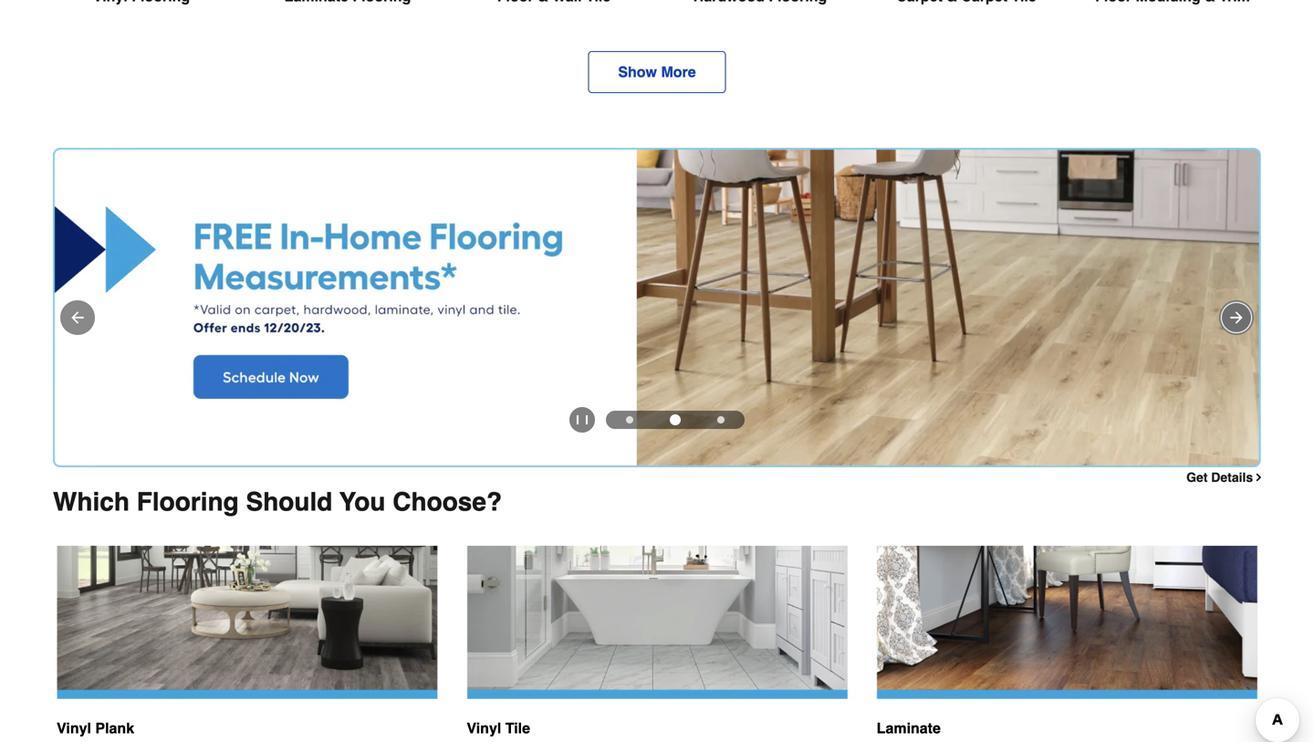 Task type: vqa. For each thing, say whether or not it's contained in the screenshot.
the arrow right icon
yes



Task type: describe. For each thing, give the bounding box(es) containing it.
vinyl for vinyl plank
[[57, 720, 91, 737]]

which flooring should you choose?
[[53, 487, 502, 517]]

chevron right image
[[1254, 472, 1265, 483]]

arrow left image
[[68, 309, 87, 327]]

vinyl plank
[[57, 720, 134, 737]]

scroll to item #1 element
[[608, 416, 652, 424]]

you
[[340, 487, 386, 517]]

choose?
[[393, 487, 502, 517]]

get details
[[1187, 470, 1254, 485]]

which
[[53, 487, 130, 517]]

plank
[[95, 720, 134, 737]]

a bathroom with a freestanding white bathtub and gray vinyl tile flooring. image
[[467, 546, 848, 699]]

arrow right image
[[1228, 309, 1246, 327]]

vinyl tile
[[467, 720, 530, 737]]

an office with medium-brown wood plank laminate flooring. image
[[877, 546, 1258, 699]]

get details link
[[1187, 470, 1265, 485]]



Task type: locate. For each thing, give the bounding box(es) containing it.
tile
[[506, 720, 530, 737]]

vinyl for vinyl tile
[[467, 720, 502, 737]]

scroll to item #2 element
[[652, 414, 699, 425]]

1 vinyl from the left
[[57, 720, 91, 737]]

free in-home flooring measurements. valid on carpet, hardwood, laminate, vinyl and tile. image
[[53, 148, 1262, 467]]

get
[[1187, 470, 1208, 485]]

vinyl
[[57, 720, 91, 737], [467, 720, 502, 737]]

vinyl left tile
[[467, 720, 502, 737]]

2 vinyl from the left
[[467, 720, 502, 737]]

a living room with a white sofa, a cream and oak ottoman and gray-beige vinyl plank flooring. image
[[57, 546, 438, 699]]

should
[[246, 487, 333, 517]]

1 horizontal spatial vinyl
[[467, 720, 502, 737]]

0 horizontal spatial vinyl
[[57, 720, 91, 737]]

flooring
[[137, 487, 239, 517]]

scroll to item #3 element
[[699, 416, 743, 424]]

vinyl left plank
[[57, 720, 91, 737]]

more
[[661, 63, 696, 80]]

show more
[[618, 63, 696, 80]]

show more button
[[588, 51, 726, 93]]

details
[[1212, 470, 1254, 485]]

laminate
[[877, 720, 941, 737]]

show
[[618, 63, 657, 80]]



